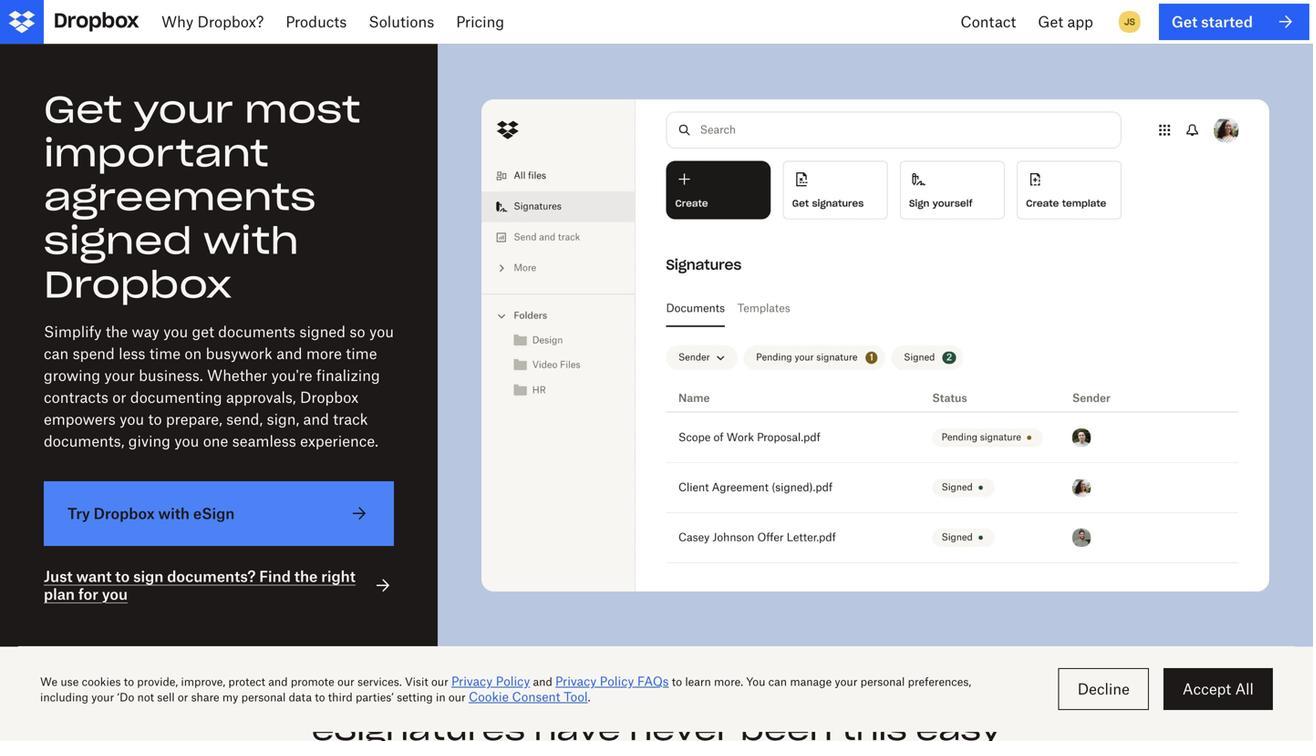 Task type: locate. For each thing, give the bounding box(es) containing it.
1 horizontal spatial the
[[294, 568, 318, 586]]

and
[[276, 345, 302, 362], [303, 410, 329, 428]]

send,
[[226, 410, 263, 428]]

to inside simplify the way you get documents signed so you can spend less time on busywork and more time growing your business. whether you're finalizing contracts or documenting approvals, dropbox empowers you to prepare, send, sign, and track documents, giving you one seamless experience.
[[148, 410, 162, 428]]

your
[[133, 86, 233, 133], [104, 367, 135, 384]]

to up giving on the bottom left of the page
[[148, 410, 162, 428]]

find
[[259, 568, 291, 586]]

with
[[203, 217, 299, 264], [158, 505, 190, 522]]

you
[[163, 323, 188, 341], [369, 323, 394, 341], [120, 410, 144, 428], [174, 432, 199, 450], [102, 585, 128, 603]]

0 vertical spatial with
[[203, 217, 299, 264]]

pricing
[[456, 13, 504, 31]]

get for get app
[[1038, 13, 1063, 31]]

your inside simplify the way you get documents signed so you can spend less time on busywork and more time growing your business. whether you're finalizing contracts or documenting approvals, dropbox empowers you to prepare, send, sign, and track documents, giving you one seamless experience.
[[104, 367, 135, 384]]

whether
[[207, 367, 267, 384]]

0 horizontal spatial signed
[[44, 217, 192, 264]]

with left esign
[[158, 505, 190, 522]]

track
[[333, 410, 368, 428]]

esign
[[193, 505, 235, 522]]

contracts
[[44, 388, 108, 406]]

you down prepare,
[[174, 432, 199, 450]]

approvals,
[[226, 388, 296, 406]]

started
[[1201, 13, 1253, 30]]

try dropbox with esign link
[[44, 481, 394, 546]]

0 horizontal spatial with
[[158, 505, 190, 522]]

the right find
[[294, 568, 318, 586]]

simplify
[[44, 323, 102, 341]]

time up business.
[[149, 345, 181, 362]]

seamless
[[232, 432, 296, 450]]

get inside dropdown button
[[1038, 13, 1063, 31]]

signed inside simplify the way you get documents signed so you can spend less time on busywork and more time growing your business. whether you're finalizing contracts or documenting approvals, dropbox empowers you to prepare, send, sign, and track documents, giving you one seamless experience.
[[299, 323, 346, 341]]

2 horizontal spatial get
[[1172, 13, 1198, 30]]

1 vertical spatial signed
[[299, 323, 346, 341]]

solutions button
[[358, 0, 445, 44]]

to left sign
[[115, 568, 130, 586]]

documents?
[[167, 568, 256, 586]]

signed inside get your most important agreements signed with dropbox
[[44, 217, 192, 264]]

time
[[149, 345, 181, 362], [346, 345, 377, 362]]

0 horizontal spatial time
[[149, 345, 181, 362]]

dropbox
[[44, 261, 232, 308], [300, 388, 359, 406], [94, 505, 155, 522]]

1 vertical spatial your
[[104, 367, 135, 384]]

your up or on the left bottom of page
[[104, 367, 135, 384]]

busywork
[[206, 345, 272, 362]]

0 vertical spatial dropbox
[[44, 261, 232, 308]]

contact
[[961, 13, 1016, 31]]

one
[[203, 432, 228, 450]]

1 horizontal spatial with
[[203, 217, 299, 264]]

0 vertical spatial to
[[148, 410, 162, 428]]

important
[[44, 130, 269, 176]]

to
[[148, 410, 162, 428], [115, 568, 130, 586]]

just want to sign documents? find the right plan for you link
[[44, 568, 394, 603]]

get
[[1172, 13, 1198, 30], [1038, 13, 1063, 31], [44, 86, 122, 133]]

dropbox?
[[197, 13, 264, 31]]

2 time from the left
[[346, 345, 377, 362]]

0 horizontal spatial to
[[115, 568, 130, 586]]

for
[[78, 585, 98, 603]]

the up less
[[106, 323, 128, 341]]

signed
[[44, 217, 192, 264], [299, 323, 346, 341]]

and up "experience."
[[303, 410, 329, 428]]

get for get started
[[1172, 13, 1198, 30]]

and up you're
[[276, 345, 302, 362]]

the
[[106, 323, 128, 341], [294, 568, 318, 586]]

1 horizontal spatial get
[[1038, 13, 1063, 31]]

your inside get your most important agreements signed with dropbox
[[133, 86, 233, 133]]

1 horizontal spatial signed
[[299, 323, 346, 341]]

try dropbox with esign
[[67, 505, 235, 522]]

you right for
[[102, 585, 128, 603]]

0 vertical spatial the
[[106, 323, 128, 341]]

0 vertical spatial your
[[133, 86, 233, 133]]

dropbox down finalizing
[[300, 388, 359, 406]]

the inside simplify the way you get documents signed so you can spend less time on busywork and more time growing your business. whether you're finalizing contracts or documenting approvals, dropbox empowers you to prepare, send, sign, and track documents, giving you one seamless experience.
[[106, 323, 128, 341]]

solutions
[[369, 13, 434, 31]]

more
[[306, 345, 342, 362]]

1 horizontal spatial to
[[148, 410, 162, 428]]

1 vertical spatial the
[[294, 568, 318, 586]]

0 horizontal spatial get
[[44, 86, 122, 133]]

0 vertical spatial and
[[276, 345, 302, 362]]

get inside get your most important agreements signed with dropbox
[[44, 86, 122, 133]]

sign
[[133, 568, 163, 586]]

time down so
[[346, 345, 377, 362]]

0 horizontal spatial the
[[106, 323, 128, 341]]

dropbox up "way"
[[44, 261, 232, 308]]

1 horizontal spatial and
[[303, 410, 329, 428]]

with up documents
[[203, 217, 299, 264]]

dropbox inside get your most important agreements signed with dropbox
[[44, 261, 232, 308]]

growing
[[44, 367, 100, 384]]

your up agreements
[[133, 86, 233, 133]]

js
[[1124, 16, 1135, 27]]

contact button
[[950, 0, 1027, 44]]

1 vertical spatial dropbox
[[300, 388, 359, 406]]

1 vertical spatial to
[[115, 568, 130, 586]]

1 time from the left
[[149, 345, 181, 362]]

products button
[[275, 0, 358, 44]]

just
[[44, 568, 73, 586]]

0 horizontal spatial and
[[276, 345, 302, 362]]

experience.
[[300, 432, 378, 450]]

you're
[[271, 367, 312, 384]]

get
[[192, 323, 214, 341]]

0 vertical spatial signed
[[44, 217, 192, 264]]

dropbox right try
[[94, 505, 155, 522]]

just want to sign documents? find the right plan for you
[[44, 568, 356, 603]]

empowers
[[44, 410, 116, 428]]

1 horizontal spatial time
[[346, 345, 377, 362]]

get app button
[[1027, 0, 1104, 44]]



Task type: describe. For each thing, give the bounding box(es) containing it.
the inside just want to sign documents? find the right plan for you
[[294, 568, 318, 586]]

dropbox inside simplify the way you get documents signed so you can spend less time on busywork and more time growing your business. whether you're finalizing contracts or documenting approvals, dropbox empowers you to prepare, send, sign, and track documents, giving you one seamless experience.
[[300, 388, 359, 406]]

can
[[44, 345, 69, 362]]

plan
[[44, 585, 75, 603]]

get app
[[1038, 13, 1093, 31]]

right
[[321, 568, 356, 586]]

you left get
[[163, 323, 188, 341]]

prepare,
[[166, 410, 222, 428]]

2 vertical spatial dropbox
[[94, 505, 155, 522]]

you inside just want to sign documents? find the right plan for you
[[102, 585, 128, 603]]

way
[[132, 323, 159, 341]]

why dropbox? button
[[150, 0, 275, 44]]

agreements
[[44, 174, 316, 220]]

get started link
[[1159, 4, 1309, 40]]

documents,
[[44, 432, 124, 450]]

business.
[[139, 367, 203, 384]]

why dropbox?
[[161, 13, 264, 31]]

finalizing
[[316, 367, 380, 384]]

so
[[350, 323, 365, 341]]

spend
[[73, 345, 115, 362]]

try
[[67, 505, 90, 522]]

get your most important agreements signed with dropbox
[[44, 86, 361, 308]]

get for get your most important agreements signed with dropbox
[[44, 86, 122, 133]]

to inside just want to sign documents? find the right plan for you
[[115, 568, 130, 586]]

or
[[112, 388, 126, 406]]

simplify the way you get documents signed so you can spend less time on busywork and more time growing your business. whether you're finalizing contracts or documenting approvals, dropbox empowers you to prepare, send, sign, and track documents, giving you one seamless experience.
[[44, 323, 394, 450]]

why
[[161, 13, 193, 31]]

get started
[[1172, 13, 1253, 30]]

1 vertical spatial and
[[303, 410, 329, 428]]

want
[[76, 568, 112, 586]]

1 vertical spatial with
[[158, 505, 190, 522]]

documents
[[218, 323, 295, 341]]

giving
[[128, 432, 170, 450]]

less
[[119, 345, 145, 362]]

pricing link
[[445, 0, 515, 44]]

js button
[[1115, 7, 1144, 36]]

you down or on the left bottom of page
[[120, 410, 144, 428]]

on
[[185, 345, 202, 362]]

sign,
[[267, 410, 299, 428]]

you right so
[[369, 323, 394, 341]]

esignatures interface within dropbox. image
[[481, 88, 1269, 603]]

app
[[1067, 13, 1093, 31]]

documenting
[[130, 388, 222, 406]]

most
[[244, 86, 361, 133]]

products
[[286, 13, 347, 31]]

with inside get your most important agreements signed with dropbox
[[203, 217, 299, 264]]



Task type: vqa. For each thing, say whether or not it's contained in the screenshot.
Deleted files's the files
no



